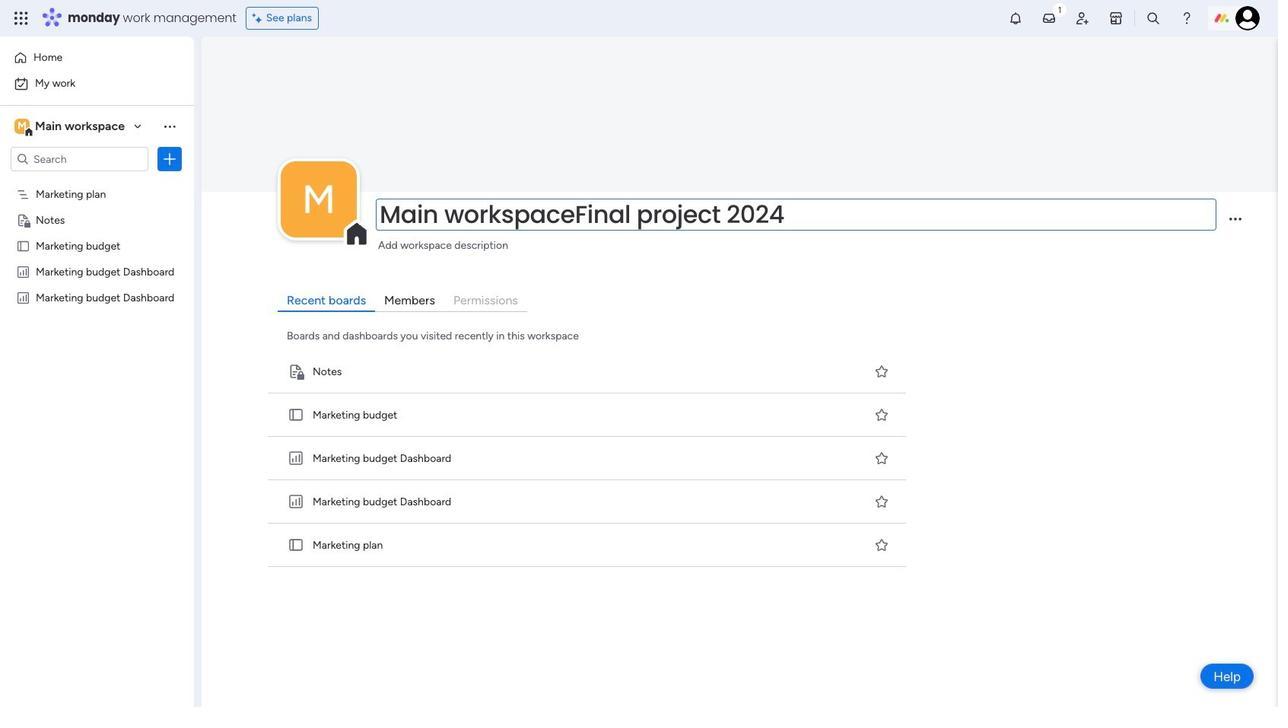 Task type: vqa. For each thing, say whether or not it's contained in the screenshot.
the topmost Public board icon
yes



Task type: describe. For each thing, give the bounding box(es) containing it.
0 vertical spatial option
[[9, 46, 185, 70]]

notifications image
[[1009, 11, 1024, 26]]

help image
[[1180, 11, 1195, 26]]

4 add to favorites image from the top
[[875, 537, 890, 553]]

public dashboard image
[[288, 450, 304, 467]]

0 horizontal spatial private board image
[[16, 212, 30, 227]]

workspace options image
[[162, 119, 177, 134]]

workspace selection element
[[14, 117, 127, 137]]

0 vertical spatial workspace image
[[14, 118, 30, 135]]

public board image for 1st add to favorites icon from the bottom
[[288, 537, 304, 554]]

kendall parks image
[[1236, 6, 1261, 30]]

public dashboard image inside quick search results list box
[[288, 494, 304, 510]]

search everything image
[[1146, 11, 1162, 26]]

1 horizontal spatial private board image
[[288, 363, 304, 380]]

invite members image
[[1076, 11, 1091, 26]]

2 add to favorites image from the top
[[875, 407, 890, 422]]



Task type: locate. For each thing, give the bounding box(es) containing it.
options image
[[162, 151, 177, 167]]

update feed image
[[1042, 11, 1057, 26]]

2 public board image from the top
[[288, 537, 304, 554]]

list box
[[0, 178, 194, 516]]

1 vertical spatial public dashboard image
[[16, 290, 30, 304]]

option
[[9, 46, 185, 70], [9, 72, 185, 96], [0, 180, 194, 183]]

0 horizontal spatial workspace image
[[14, 118, 30, 135]]

workspace image
[[14, 118, 30, 135], [281, 162, 357, 238]]

0 vertical spatial public board image
[[288, 407, 304, 424]]

2 vertical spatial option
[[0, 180, 194, 183]]

1 vertical spatial public board image
[[288, 537, 304, 554]]

1 vertical spatial workspace image
[[281, 162, 357, 238]]

public dashboard image
[[16, 264, 30, 279], [16, 290, 30, 304], [288, 494, 304, 510]]

1 image
[[1054, 1, 1067, 18]]

3 add to favorites image from the top
[[875, 451, 890, 466]]

1 vertical spatial option
[[9, 72, 185, 96]]

quick search results list box
[[265, 350, 911, 567]]

1 horizontal spatial workspace image
[[281, 162, 357, 238]]

add to favorites image
[[875, 494, 890, 509]]

None field
[[376, 199, 1217, 231]]

private board image
[[16, 212, 30, 227], [288, 363, 304, 380]]

monday marketplace image
[[1109, 11, 1124, 26]]

public board image for 3rd add to favorites icon from the bottom of the quick search results list box
[[288, 407, 304, 424]]

see plans image
[[253, 10, 266, 27]]

v2 ellipsis image
[[1230, 218, 1242, 231]]

2 vertical spatial public dashboard image
[[288, 494, 304, 510]]

0 vertical spatial private board image
[[16, 212, 30, 227]]

select product image
[[14, 11, 29, 26]]

Search in workspace field
[[32, 150, 127, 168]]

1 vertical spatial private board image
[[288, 363, 304, 380]]

1 public board image from the top
[[288, 407, 304, 424]]

public board image
[[288, 407, 304, 424], [288, 537, 304, 554]]

public board image
[[16, 238, 30, 253]]

add to favorites image
[[875, 364, 890, 379], [875, 407, 890, 422], [875, 451, 890, 466], [875, 537, 890, 553]]

1 add to favorites image from the top
[[875, 364, 890, 379]]

0 vertical spatial public dashboard image
[[16, 264, 30, 279]]



